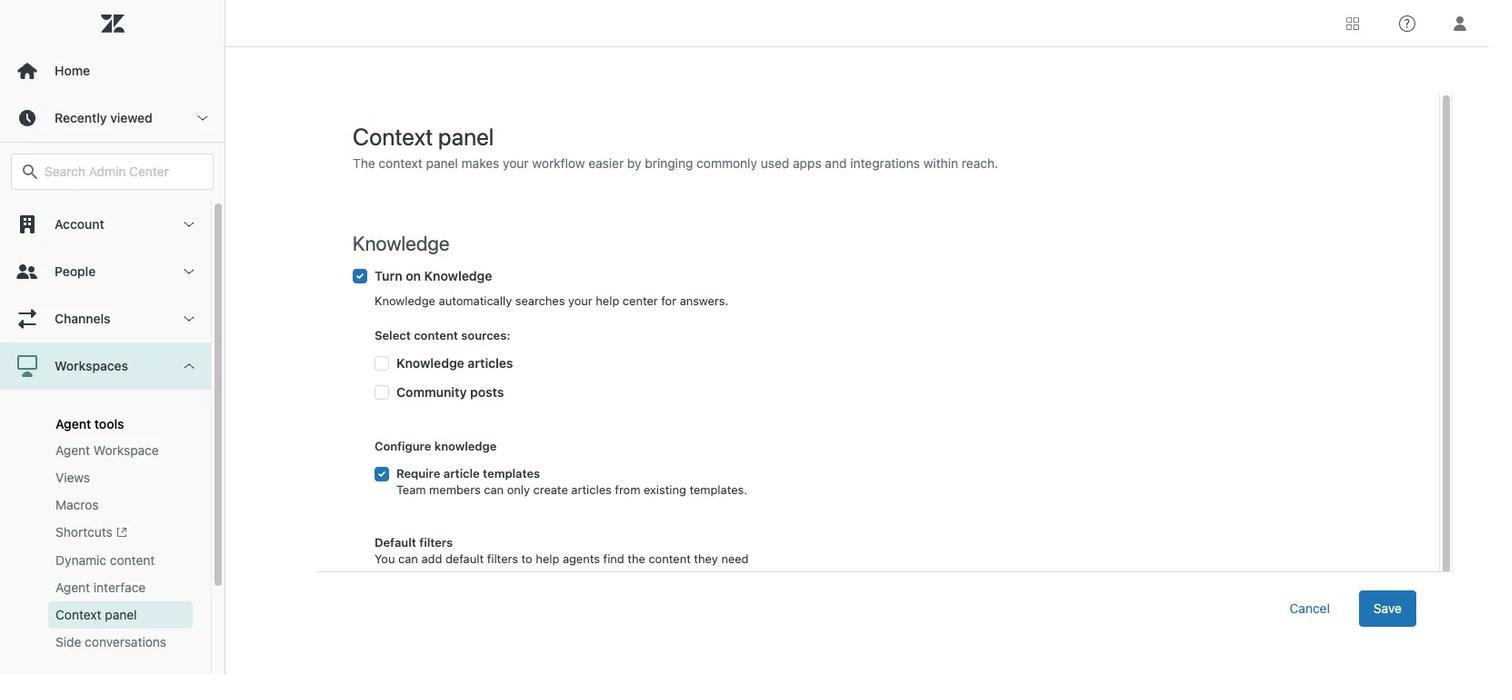 Task type: describe. For each thing, give the bounding box(es) containing it.
context panel
[[55, 608, 137, 623]]

primary element
[[0, 0, 225, 675]]

none search field inside the primary element
[[2, 154, 223, 190]]

agent for agent interface
[[55, 580, 90, 596]]

agent tools element
[[55, 416, 124, 432]]

home
[[55, 63, 90, 78]]

tools
[[94, 416, 124, 432]]

channels button
[[0, 295, 211, 343]]

panel
[[105, 608, 137, 623]]

macros link
[[48, 492, 193, 519]]

workspace
[[93, 443, 159, 458]]

side conversations element
[[55, 634, 166, 652]]

context panel link
[[48, 602, 193, 629]]

agent interface link
[[48, 575, 193, 602]]

workspaces group
[[0, 390, 211, 671]]

recently
[[55, 110, 107, 125]]

dynamic
[[55, 553, 106, 569]]

help image
[[1399, 15, 1416, 31]]

macros element
[[55, 496, 99, 515]]

views element
[[55, 469, 90, 487]]

agent for agent tools
[[55, 416, 91, 432]]

views
[[55, 470, 90, 486]]

dynamic content
[[55, 553, 155, 569]]

agent workspace
[[55, 443, 159, 458]]

conversations
[[85, 635, 166, 650]]

shortcuts
[[55, 525, 113, 540]]

dynamic content element
[[55, 552, 155, 570]]



Task type: locate. For each thing, give the bounding box(es) containing it.
tree item
[[0, 343, 211, 671]]

channels
[[55, 311, 111, 326]]

3 agent from the top
[[55, 580, 90, 596]]

agent left tools
[[55, 416, 91, 432]]

account
[[55, 216, 104, 232]]

content
[[110, 553, 155, 569]]

agent interface element
[[55, 579, 146, 598]]

recently viewed button
[[0, 95, 225, 142]]

agent interface
[[55, 580, 146, 596]]

workspaces button
[[0, 343, 211, 390]]

agent tools
[[55, 416, 124, 432]]

context panel element
[[55, 607, 137, 625]]

viewed
[[110, 110, 153, 125]]

2 vertical spatial agent
[[55, 580, 90, 596]]

side
[[55, 635, 81, 650]]

recently viewed
[[55, 110, 153, 125]]

shortcuts link
[[48, 519, 193, 548]]

context
[[55, 608, 101, 623]]

tree item inside tree
[[0, 343, 211, 671]]

0 vertical spatial agent
[[55, 416, 91, 432]]

people
[[55, 264, 96, 279]]

interface
[[93, 580, 146, 596]]

dynamic content link
[[48, 548, 193, 575]]

zendesk products image
[[1346, 17, 1359, 30]]

home button
[[0, 47, 225, 95]]

tree inside the primary element
[[0, 201, 225, 675]]

tree containing account
[[0, 201, 225, 675]]

views link
[[48, 465, 193, 492]]

side conversations
[[55, 635, 166, 650]]

agent workspace link
[[48, 437, 193, 465]]

agent up the views
[[55, 443, 90, 458]]

None search field
[[2, 154, 223, 190]]

1 vertical spatial agent
[[55, 443, 90, 458]]

2 agent from the top
[[55, 443, 90, 458]]

Search Admin Center field
[[45, 164, 202, 180]]

tree item containing workspaces
[[0, 343, 211, 671]]

1 agent from the top
[[55, 416, 91, 432]]

agent for agent workspace
[[55, 443, 90, 458]]

workspaces
[[55, 358, 128, 374]]

account button
[[0, 201, 211, 248]]

people button
[[0, 248, 211, 295]]

agent workspace element
[[55, 442, 159, 460]]

tree
[[0, 201, 225, 675]]

side conversations link
[[48, 629, 193, 657]]

shortcuts element
[[55, 524, 127, 543]]

macros
[[55, 497, 99, 513]]

agent up context
[[55, 580, 90, 596]]

agent
[[55, 416, 91, 432], [55, 443, 90, 458], [55, 580, 90, 596]]

user menu image
[[1448, 11, 1472, 35]]



Task type: vqa. For each thing, say whether or not it's contained in the screenshot.
live
no



